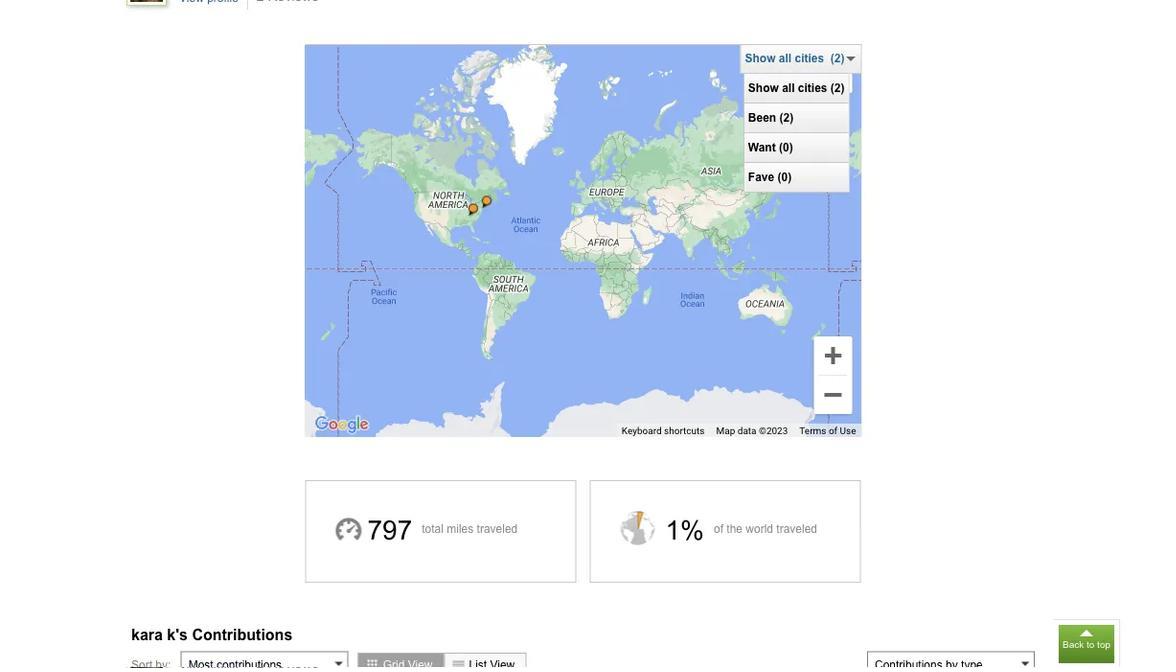 Task type: vqa. For each thing, say whether or not it's contained in the screenshot.
19,
no



Task type: locate. For each thing, give the bounding box(es) containing it.
map region
[[93, 23, 1074, 514]]

world
[[746, 522, 773, 535]]

traveled inside 797 total miles traveled
[[477, 522, 518, 535]]

(0)
[[779, 141, 793, 154], [778, 171, 792, 184]]

fave (0)
[[748, 171, 792, 184]]

1 vertical spatial show
[[748, 81, 779, 94]]

797
[[368, 515, 412, 545]]

2 traveled from the left
[[777, 522, 818, 535]]

contributions
[[192, 626, 293, 643]]

(0) right fave
[[778, 171, 792, 184]]

(2)
[[831, 52, 845, 65], [831, 81, 845, 94], [780, 111, 794, 124]]

keyboard
[[622, 425, 662, 437]]

traveled right world
[[777, 522, 818, 535]]

0 horizontal spatial of
[[714, 522, 724, 535]]

797 total miles traveled
[[368, 515, 518, 545]]

0 vertical spatial show
[[745, 52, 776, 65]]

cities
[[795, 52, 824, 65], [798, 81, 828, 94]]

all
[[779, 52, 792, 65], [782, 81, 795, 94]]

(0) for fave (0)
[[778, 171, 792, 184]]

1 traveled from the left
[[477, 522, 518, 535]]

traveled inside 1% of the world traveled
[[777, 522, 818, 535]]

of left use
[[829, 425, 838, 437]]

been (2)
[[748, 111, 794, 124]]

traveled
[[477, 522, 518, 535], [777, 522, 818, 535]]

show
[[745, 52, 776, 65], [748, 81, 779, 94]]

1 horizontal spatial of
[[829, 425, 838, 437]]

traveled right miles
[[477, 522, 518, 535]]

1 vertical spatial (0)
[[778, 171, 792, 184]]

0 vertical spatial (0)
[[779, 141, 793, 154]]

(0) right want
[[779, 141, 793, 154]]

fave
[[748, 171, 775, 184]]

1 vertical spatial of
[[714, 522, 724, 535]]

k's
[[167, 626, 188, 643]]

use
[[840, 425, 856, 437]]

1 horizontal spatial traveled
[[777, 522, 818, 535]]

back
[[1063, 639, 1084, 650]]

1 vertical spatial show all cities (2)
[[748, 81, 845, 94]]

of
[[829, 425, 838, 437], [714, 522, 724, 535]]

total
[[422, 522, 444, 535]]

of inside 1% of the world traveled
[[714, 522, 724, 535]]

0 horizontal spatial traveled
[[477, 522, 518, 535]]

1 vertical spatial cities
[[798, 81, 828, 94]]

of left the
[[714, 522, 724, 535]]

keyboard shortcuts
[[622, 425, 705, 437]]

show all cities (2)
[[745, 52, 845, 65], [748, 81, 845, 94]]

0 vertical spatial of
[[829, 425, 838, 437]]

terms of use link
[[800, 425, 856, 437]]



Task type: describe. For each thing, give the bounding box(es) containing it.
©2023
[[759, 425, 788, 437]]

kara k's contributions
[[131, 626, 293, 643]]

want
[[748, 141, 776, 154]]

miles
[[447, 522, 474, 535]]

back to top
[[1063, 639, 1111, 650]]

0 vertical spatial cities
[[795, 52, 824, 65]]

been
[[748, 111, 776, 124]]

0 vertical spatial all
[[779, 52, 792, 65]]

keyboard shortcuts button
[[622, 424, 705, 438]]

data
[[738, 425, 757, 437]]

0 vertical spatial show all cities (2)
[[745, 52, 845, 65]]

1%
[[666, 515, 704, 545]]

2 vertical spatial (2)
[[780, 111, 794, 124]]

google image
[[310, 412, 373, 437]]

the
[[727, 522, 743, 535]]

of for 1%
[[714, 522, 724, 535]]

shortcuts
[[664, 425, 705, 437]]

terms of use
[[800, 425, 856, 437]]

(0) for want (0)
[[779, 141, 793, 154]]

of for terms
[[829, 425, 838, 437]]

1 vertical spatial (2)
[[831, 81, 845, 94]]

top
[[1097, 639, 1111, 650]]

terms
[[800, 425, 827, 437]]

kara
[[131, 626, 163, 643]]

0 vertical spatial (2)
[[831, 52, 845, 65]]

1 vertical spatial all
[[782, 81, 795, 94]]

1% of the world traveled
[[666, 515, 818, 545]]

map data ©2023
[[716, 425, 788, 437]]

map
[[716, 425, 735, 437]]

want (0)
[[748, 141, 793, 154]]

to
[[1087, 639, 1095, 650]]



